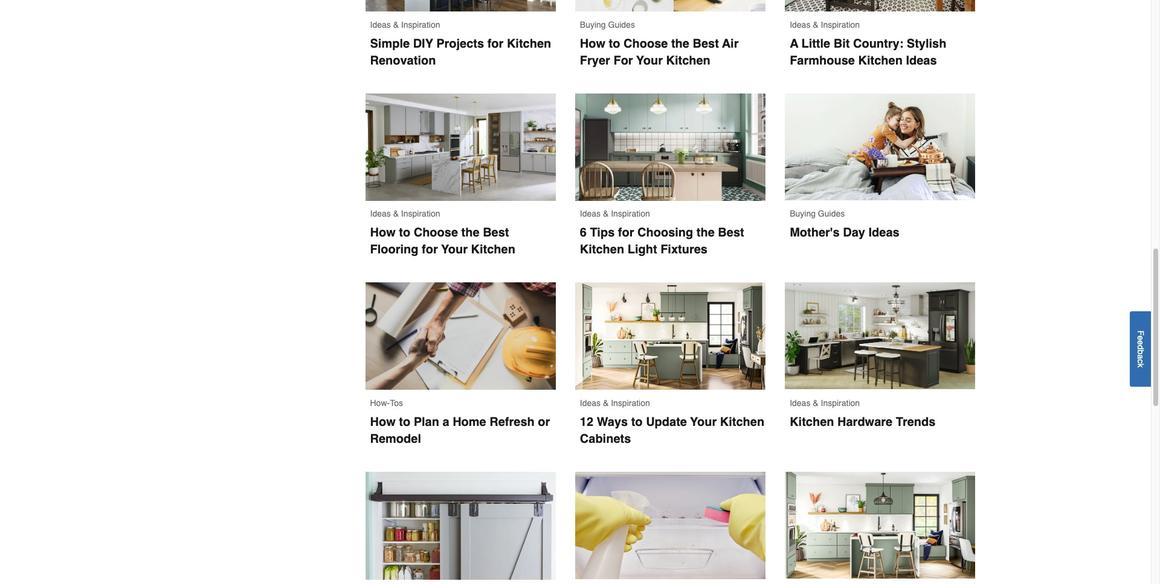 Task type: vqa. For each thing, say whether or not it's contained in the screenshot.
rightmost Lighting & Ceiling Fans link
no



Task type: locate. For each thing, give the bounding box(es) containing it.
ideas & inspiration up tips
[[580, 209, 650, 219]]

the inside the 6 tips for choosing the best kitchen light fixtures
[[697, 226, 715, 240]]

& up tips
[[603, 209, 609, 219]]

ideas & inspiration for hardware
[[790, 399, 860, 408]]

a right 'plan'
[[443, 416, 449, 430]]

how inside how to choose the best flooring for your kitchen
[[370, 226, 396, 240]]

buying guides up "fryer"
[[580, 20, 635, 30]]

buying guides for how
[[580, 20, 635, 30]]

& up kitchen hardware trends
[[813, 399, 819, 408]]

1 vertical spatial your
[[441, 243, 468, 257]]

ideas & inspiration up flooring
[[370, 209, 440, 219]]

1 horizontal spatial a
[[1136, 355, 1146, 359]]

buying up "fryer"
[[580, 20, 606, 30]]

ideas & inspiration for to
[[370, 209, 440, 219]]

buying
[[580, 20, 606, 30], [790, 209, 816, 219]]

trends
[[896, 416, 936, 430]]

1 horizontal spatial buying guides
[[790, 209, 845, 219]]

2 vertical spatial how
[[370, 416, 396, 430]]

ideas & inspiration up kitchen hardware trends
[[790, 399, 860, 408]]

best inside the how to choose the best air fryer for your kitchen
[[693, 37, 719, 51]]

buying guides up the mother's
[[790, 209, 845, 219]]

ways
[[597, 416, 628, 430]]

best inside how to choose the best flooring for your kitchen
[[483, 226, 509, 240]]

guides for to
[[608, 20, 635, 30]]

your inside 12 ways to update your kitchen cabinets
[[690, 416, 717, 430]]

projects
[[436, 37, 484, 51]]

for up light
[[618, 226, 634, 240]]

sliding pantry doors image
[[365, 473, 556, 581]]

buying guides
[[580, 20, 635, 30], [790, 209, 845, 219]]

12
[[580, 416, 594, 430]]

2 horizontal spatial your
[[690, 416, 717, 430]]

inspiration for little
[[821, 20, 860, 30]]

a modern kitchen with teal cabinets and a wood island with 3 gold hanging pendant lights. image
[[575, 94, 766, 201]]

0 vertical spatial how
[[580, 37, 606, 51]]

a person wearing yellow gloves spraying a cleaning spray on the inside of a freezer. image
[[575, 473, 766, 580]]

kitchen
[[507, 37, 551, 51], [666, 54, 711, 68], [858, 54, 903, 68], [471, 243, 515, 257], [580, 243, 624, 257], [790, 416, 834, 430], [720, 416, 765, 430]]

how up flooring
[[370, 226, 396, 240]]

f
[[1136, 331, 1146, 336]]

1 horizontal spatial choose
[[624, 37, 668, 51]]

2 vertical spatial for
[[422, 243, 438, 257]]

1 vertical spatial a
[[443, 416, 449, 430]]

ideas
[[370, 20, 391, 30], [790, 20, 811, 30], [906, 54, 937, 68], [370, 209, 391, 219], [580, 209, 601, 219], [869, 226, 900, 240], [790, 399, 811, 408], [580, 399, 601, 408]]

inspiration up tips
[[611, 209, 650, 219]]

home
[[453, 416, 486, 430]]

your right flooring
[[441, 243, 468, 257]]

air
[[722, 37, 739, 51]]

country:
[[853, 37, 904, 51]]

for right flooring
[[422, 243, 438, 257]]

ideas for a little bit country: stylish farmhouse kitchen ideas
[[790, 20, 811, 30]]

julia hugging her daughter who has just brought her mother's day breakfast in bed. image
[[785, 94, 976, 201]]

0 horizontal spatial buying guides
[[580, 20, 635, 30]]

ideas for how to choose the best flooring for your kitchen
[[370, 209, 391, 219]]

kitchen inside the 6 tips for choosing the best kitchen light fixtures
[[580, 243, 624, 257]]

how for how to choose the best air fryer for your kitchen
[[580, 37, 606, 51]]

the for your
[[671, 37, 690, 51]]

to up remodel
[[399, 416, 410, 430]]

0 horizontal spatial your
[[441, 243, 468, 257]]

the
[[671, 37, 690, 51], [461, 226, 480, 240], [697, 226, 715, 240]]

a kitchen with dark slate cabinets and modern-style polished nickel cabinet hardware. image
[[785, 283, 976, 390]]

kitchen inside a little bit country: stylish farmhouse kitchen ideas
[[858, 54, 903, 68]]

hardware
[[838, 416, 893, 430]]

0 vertical spatial buying guides
[[580, 20, 635, 30]]

to inside how to plan a home refresh or remodel
[[399, 416, 410, 430]]

how inside how to plan a home refresh or remodel
[[370, 416, 396, 430]]

& up "ways"
[[603, 399, 609, 408]]

1 vertical spatial buying
[[790, 209, 816, 219]]

kitchen inside the how to choose the best air fryer for your kitchen
[[666, 54, 711, 68]]

how down how-
[[370, 416, 396, 430]]

0 horizontal spatial for
[[422, 243, 438, 257]]

flooring
[[370, 243, 418, 257]]

to inside the how to choose the best air fryer for your kitchen
[[609, 37, 620, 51]]

0 vertical spatial a
[[1136, 355, 1146, 359]]

how up "fryer"
[[580, 37, 606, 51]]

choose
[[624, 37, 668, 51], [414, 226, 458, 240]]

how inside the how to choose the best air fryer for your kitchen
[[580, 37, 606, 51]]

choose for for
[[624, 37, 668, 51]]

0 vertical spatial choose
[[624, 37, 668, 51]]

farmhouse
[[790, 54, 855, 68]]

0 horizontal spatial the
[[461, 226, 480, 240]]

ideas & inspiration for tips
[[580, 209, 650, 219]]

0 vertical spatial guides
[[608, 20, 635, 30]]

inspiration
[[401, 20, 440, 30], [821, 20, 860, 30], [401, 209, 440, 219], [611, 209, 650, 219], [821, 399, 860, 408], [611, 399, 650, 408]]

choose up flooring
[[414, 226, 458, 240]]

choose inside the how to choose the best air fryer for your kitchen
[[624, 37, 668, 51]]

1 vertical spatial guides
[[818, 209, 845, 219]]

inspiration for to
[[401, 209, 440, 219]]

2 e from the top
[[1136, 341, 1146, 345]]

a inside how to plan a home refresh or remodel
[[443, 416, 449, 430]]

to up for
[[609, 37, 620, 51]]

for right the projects
[[487, 37, 504, 51]]

inspiration up diy
[[401, 20, 440, 30]]

e up d
[[1136, 336, 1146, 341]]

refresh
[[490, 416, 535, 430]]

1 horizontal spatial buying
[[790, 209, 816, 219]]

0 vertical spatial buying
[[580, 20, 606, 30]]

a farmhouse-style kitchen makeover featured on the weekender. image
[[785, 0, 976, 11]]

1 horizontal spatial guides
[[818, 209, 845, 219]]

best inside the 6 tips for choosing the best kitchen light fixtures
[[718, 226, 744, 240]]

1 horizontal spatial the
[[671, 37, 690, 51]]

2 horizontal spatial the
[[697, 226, 715, 240]]

inspiration up "ways"
[[611, 399, 650, 408]]

1 vertical spatial how
[[370, 226, 396, 240]]

0 horizontal spatial choose
[[414, 226, 458, 240]]

inspiration up how to choose the best flooring for your kitchen
[[401, 209, 440, 219]]

inspiration up kitchen hardware trends
[[821, 399, 860, 408]]

guides
[[608, 20, 635, 30], [818, 209, 845, 219]]

a
[[1136, 355, 1146, 359], [443, 416, 449, 430]]

d
[[1136, 345, 1146, 350]]

to
[[609, 37, 620, 51], [399, 226, 410, 240], [399, 416, 410, 430], [631, 416, 643, 430]]

2 horizontal spatial for
[[618, 226, 634, 240]]

choose for your
[[414, 226, 458, 240]]

choose up for
[[624, 37, 668, 51]]

1 vertical spatial choose
[[414, 226, 458, 240]]

ideas & inspiration up simple in the left of the page
[[370, 20, 440, 30]]

simple diy projects for kitchen renovation
[[370, 37, 555, 68]]

e
[[1136, 336, 1146, 341], [1136, 341, 1146, 345]]

ideas inside a little bit country: stylish farmhouse kitchen ideas
[[906, 54, 937, 68]]

to inside how to choose the best flooring for your kitchen
[[399, 226, 410, 240]]

choose inside how to choose the best flooring for your kitchen
[[414, 226, 458, 240]]

diy
[[413, 37, 433, 51]]

a up k
[[1136, 355, 1146, 359]]

stylish
[[907, 37, 947, 51]]

ideas for 6 tips for choosing the best kitchen light fixtures
[[580, 209, 601, 219]]

ideas & inspiration for little
[[790, 20, 860, 30]]

a kitchen with sage green cabinets and warm wood floors has a sleek contemporary look. image
[[575, 283, 766, 390]]

best
[[693, 37, 719, 51], [483, 226, 509, 240], [718, 226, 744, 240]]

guides for day
[[818, 209, 845, 219]]

best for how to choose the best air fryer for your kitchen
[[693, 37, 719, 51]]

the inside how to choose the best flooring for your kitchen
[[461, 226, 480, 240]]

guides up mother's day ideas
[[818, 209, 845, 219]]

remodel
[[370, 433, 421, 447]]

ideas & inspiration up little
[[790, 20, 860, 30]]

2 vertical spatial your
[[690, 416, 717, 430]]

& for hardware
[[813, 399, 819, 408]]

buying up the mother's
[[790, 209, 816, 219]]

the inside the how to choose the best air fryer for your kitchen
[[671, 37, 690, 51]]

ideas for kitchen hardware trends
[[790, 399, 811, 408]]

for inside simple diy projects for kitchen renovation
[[487, 37, 504, 51]]

how-
[[370, 399, 390, 408]]

ideas & inspiration
[[370, 20, 440, 30], [790, 20, 860, 30], [370, 209, 440, 219], [580, 209, 650, 219], [790, 399, 860, 408], [580, 399, 650, 408]]

0 horizontal spatial guides
[[608, 20, 635, 30]]

1 vertical spatial buying guides
[[790, 209, 845, 219]]

0 horizontal spatial a
[[443, 416, 449, 430]]

how
[[580, 37, 606, 51], [370, 226, 396, 240], [370, 416, 396, 430]]

inspiration up bit at the top right
[[821, 20, 860, 30]]

& up simple in the left of the page
[[393, 20, 399, 30]]

light
[[628, 243, 657, 257]]

0 vertical spatial for
[[487, 37, 504, 51]]

to for for
[[609, 37, 620, 51]]

ideas & inspiration up "ways"
[[580, 399, 650, 408]]

& up flooring
[[393, 209, 399, 219]]

for
[[487, 37, 504, 51], [618, 226, 634, 240], [422, 243, 438, 257]]

to right "ways"
[[631, 416, 643, 430]]

0 horizontal spatial buying
[[580, 20, 606, 30]]

&
[[393, 20, 399, 30], [813, 20, 819, 30], [393, 209, 399, 219], [603, 209, 609, 219], [813, 399, 819, 408], [603, 399, 609, 408]]

1 vertical spatial for
[[618, 226, 634, 240]]

to up flooring
[[399, 226, 410, 240]]

your right for
[[636, 54, 663, 68]]

fixtures
[[661, 243, 708, 257]]

0 vertical spatial your
[[636, 54, 663, 68]]

1 horizontal spatial your
[[636, 54, 663, 68]]

kitchen hardware trends
[[790, 416, 936, 430]]

guides up for
[[608, 20, 635, 30]]

e up the b
[[1136, 341, 1146, 345]]

& up little
[[813, 20, 819, 30]]

your
[[636, 54, 663, 68], [441, 243, 468, 257], [690, 416, 717, 430]]

to for remodel
[[399, 416, 410, 430]]

a kitchen with sage green cabinets, wood herringbone floors and an open black pendant. image
[[785, 473, 976, 580]]

1 horizontal spatial for
[[487, 37, 504, 51]]

ideas for 12 ways to update your kitchen cabinets
[[580, 399, 601, 408]]

your right 'update'
[[690, 416, 717, 430]]



Task type: describe. For each thing, give the bounding box(es) containing it.
& for tips
[[603, 209, 609, 219]]

mother's
[[790, 226, 840, 240]]

inspiration for tips
[[611, 209, 650, 219]]

for inside how to choose the best flooring for your kitchen
[[422, 243, 438, 257]]

a inside button
[[1136, 355, 1146, 359]]

fryer
[[580, 54, 610, 68]]

how to choose the best flooring for your kitchen
[[370, 226, 515, 257]]

buying for mother's
[[790, 209, 816, 219]]

kitchen inside 12 ways to update your kitchen cabinets
[[720, 416, 765, 430]]

& for to
[[393, 209, 399, 219]]

or
[[538, 416, 550, 430]]

b
[[1136, 350, 1146, 355]]

& for little
[[813, 20, 819, 30]]

how-tos
[[370, 399, 403, 408]]

a kitchen with navy blue cabinets, two white waterfall islands and medium-tone brown wood floors. image
[[365, 0, 556, 11]]

for
[[614, 54, 633, 68]]

1 e from the top
[[1136, 336, 1146, 341]]

& for ways
[[603, 399, 609, 408]]

inspiration for hardware
[[821, 399, 860, 408]]

f e e d b a c k
[[1136, 331, 1146, 368]]

day
[[843, 226, 865, 240]]

your inside the how to choose the best air fryer for your kitchen
[[636, 54, 663, 68]]

renovation
[[370, 54, 436, 68]]

inspiration for ways
[[611, 399, 650, 408]]

ideas for simple diy projects for kitchen renovation
[[370, 20, 391, 30]]

cement floors are a durable surface for floors in a kitchen. image
[[365, 94, 556, 201]]

how for how to choose the best flooring for your kitchen
[[370, 226, 396, 240]]

6
[[580, 226, 587, 240]]

ideas & inspiration for diy
[[370, 20, 440, 30]]

to inside 12 ways to update your kitchen cabinets
[[631, 416, 643, 430]]

update
[[646, 416, 687, 430]]

12 ways to update your kitchen cabinets
[[580, 416, 768, 447]]

c
[[1136, 359, 1146, 364]]

plan
[[414, 416, 439, 430]]

air fryers kept on the counter with snacks prepped. image
[[575, 0, 766, 11]]

bit
[[834, 37, 850, 51]]

tos
[[390, 399, 403, 408]]

little
[[802, 37, 830, 51]]

the for kitchen
[[461, 226, 480, 240]]

for inside the 6 tips for choosing the best kitchen light fixtures
[[618, 226, 634, 240]]

kitchen inside simple diy projects for kitchen renovation
[[507, 37, 551, 51]]

mother's day ideas
[[790, 226, 900, 240]]

how to plan a home refresh or remodel
[[370, 416, 554, 447]]

a little bit country: stylish farmhouse kitchen ideas
[[790, 37, 950, 68]]

cabinets
[[580, 433, 631, 447]]

ideas & inspiration for ways
[[580, 399, 650, 408]]

6 tips for choosing the best kitchen light fixtures
[[580, 226, 748, 257]]

buying guides for mother's
[[790, 209, 845, 219]]

best for how to choose the best flooring for your kitchen
[[483, 226, 509, 240]]

how to choose the best air fryer for your kitchen
[[580, 37, 742, 68]]

a
[[790, 37, 798, 51]]

f e e d b a c k button
[[1130, 312, 1151, 387]]

how for how to plan a home refresh or remodel
[[370, 416, 396, 430]]

choosing
[[638, 226, 693, 240]]

kitchen inside how to choose the best flooring for your kitchen
[[471, 243, 515, 257]]

k
[[1136, 364, 1146, 368]]

your inside how to choose the best flooring for your kitchen
[[441, 243, 468, 257]]

a top view handshake between a contractor and customer over a wood table. image
[[365, 283, 556, 390]]

& for diy
[[393, 20, 399, 30]]

simple
[[370, 37, 410, 51]]

buying for how
[[580, 20, 606, 30]]

to for your
[[399, 226, 410, 240]]

inspiration for diy
[[401, 20, 440, 30]]

tips
[[590, 226, 615, 240]]



